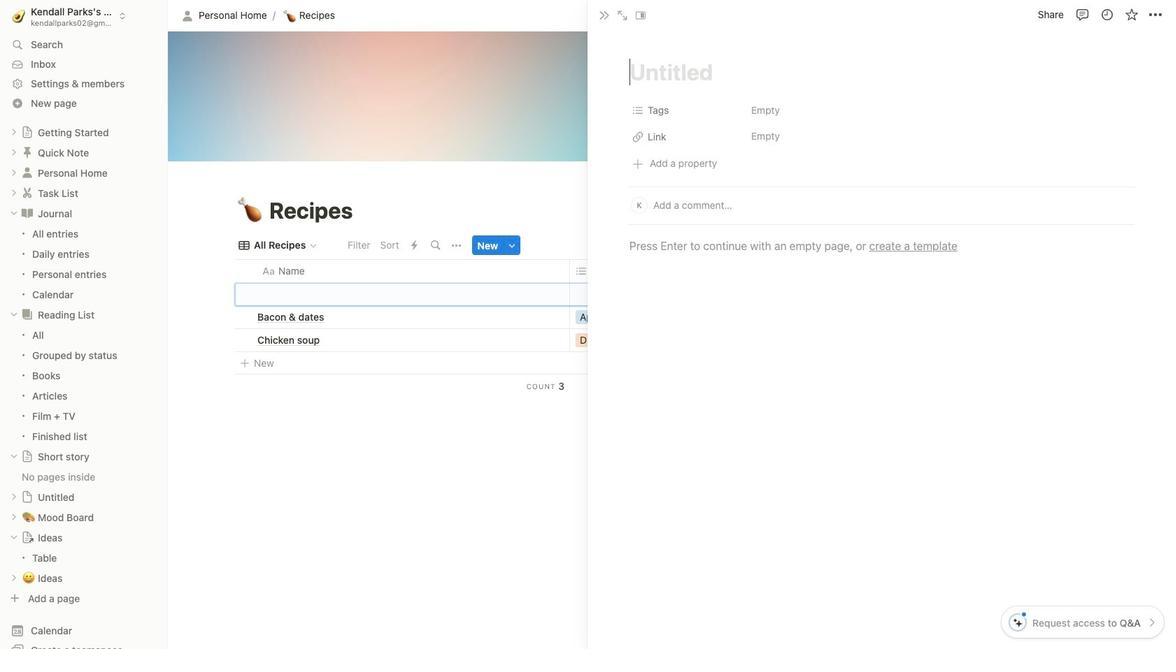 Task type: vqa. For each thing, say whether or not it's contained in the screenshot.
Close Sidebar image
no



Task type: locate. For each thing, give the bounding box(es) containing it.
updates image
[[1100, 8, 1114, 22]]

2 group from the top
[[0, 325, 168, 447]]

favorite image
[[1126, 9, 1140, 23]]

create and view automations image
[[411, 241, 418, 251]]

group
[[0, 224, 168, 305], [0, 325, 168, 447]]

1 group from the top
[[0, 224, 168, 305]]

change page icon image
[[21, 126, 34, 139], [20, 146, 34, 160], [20, 166, 34, 180], [20, 186, 34, 200], [20, 207, 34, 221], [20, 308, 34, 322], [21, 451, 34, 463], [21, 491, 34, 504], [21, 532, 34, 544]]

4 open image from the top
[[10, 493, 18, 502]]

1 vertical spatial group
[[0, 325, 168, 447]]

open image
[[10, 128, 18, 137], [10, 169, 18, 177], [10, 189, 18, 197], [10, 493, 18, 502], [10, 514, 18, 522], [10, 574, 18, 583]]

0 vertical spatial group
[[0, 224, 168, 305]]

2 open image from the top
[[10, 169, 18, 177]]

close image
[[599, 10, 610, 21], [10, 209, 18, 218], [10, 311, 18, 319], [10, 453, 18, 461], [10, 534, 18, 542]]

row
[[628, 99, 1135, 125], [628, 125, 1135, 152]]

😀 image
[[22, 570, 35, 586]]

6 open image from the top
[[10, 574, 18, 583]]

None checkbox
[[240, 289, 250, 299], [240, 312, 250, 322], [240, 289, 250, 299], [240, 312, 250, 322]]



Task type: describe. For each thing, give the bounding box(es) containing it.
🎨 image
[[22, 509, 35, 525]]

🍗 image
[[237, 194, 262, 227]]

5 open image from the top
[[10, 514, 18, 522]]

2 row from the top
[[628, 125, 1135, 152]]

open in full page image
[[617, 10, 628, 21]]

comments image
[[1076, 8, 1090, 22]]

updates image
[[1101, 9, 1115, 23]]

open image
[[10, 148, 18, 157]]

🍗 image
[[283, 7, 296, 23]]

1 open image from the top
[[10, 128, 18, 137]]

page properties table
[[628, 99, 1135, 152]]

🥑 image
[[12, 7, 25, 25]]

3 open image from the top
[[10, 189, 18, 197]]

1 row from the top
[[628, 99, 1135, 125]]

favorite image
[[1124, 8, 1138, 22]]



